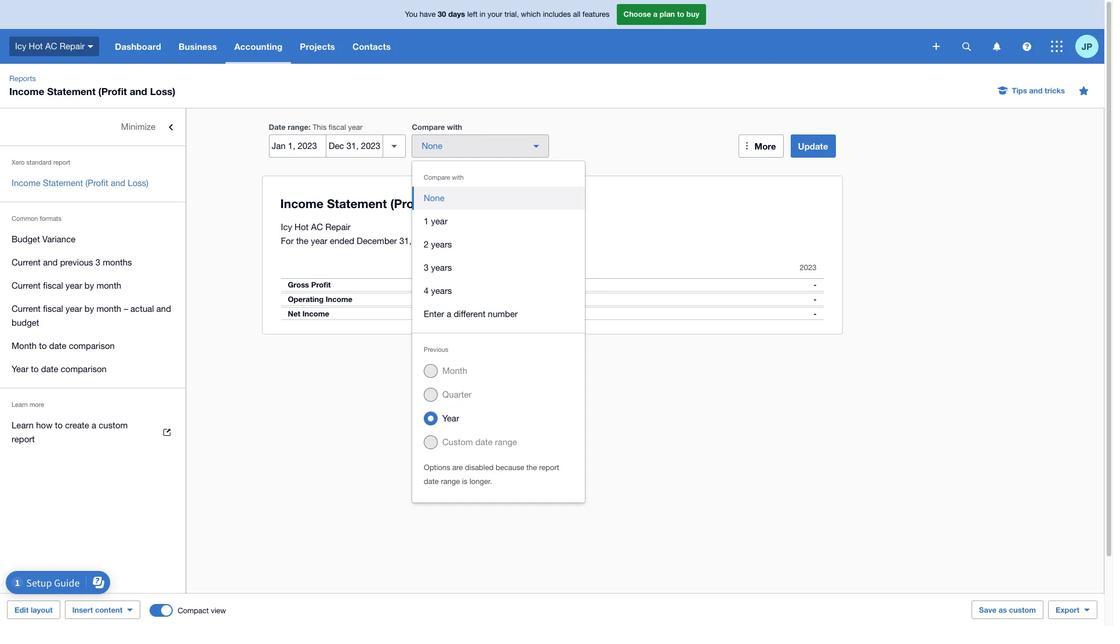 Task type: describe. For each thing, give the bounding box(es) containing it.
buy
[[687, 9, 700, 19]]

group containing none
[[412, 161, 585, 503]]

compact
[[178, 606, 209, 615]]

months
[[103, 257, 132, 267]]

current for current and previous 3 months
[[12, 257, 41, 267]]

1
[[424, 216, 429, 226]]

learn how to create a custom report
[[12, 420, 128, 444]]

current fiscal year by month – actual and budget
[[12, 304, 171, 328]]

with inside list box
[[452, 174, 464, 181]]

number
[[488, 309, 518, 319]]

save
[[979, 605, 997, 615]]

icy hot ac repair button
[[0, 29, 106, 64]]

icy for icy hot ac repair
[[15, 41, 26, 51]]

month button
[[412, 359, 585, 383]]

date up year to date comparison
[[49, 341, 66, 351]]

income statement (profit and loss)
[[12, 178, 149, 188]]

- for gross profit
[[814, 280, 817, 289]]

list of convenience dates image
[[383, 135, 406, 158]]

income statement (profit and loss) link
[[0, 172, 186, 195]]

month to date comparison link
[[0, 335, 186, 358]]

you
[[405, 10, 418, 19]]

the inside icy hot ac repair for the year ended december 31, 2023
[[296, 236, 309, 246]]

4 years
[[424, 286, 452, 296]]

loss) inside reports income statement (profit and loss)
[[150, 85, 175, 97]]

december
[[357, 236, 397, 246]]

longer.
[[470, 477, 492, 486]]

none inside button
[[424, 193, 445, 203]]

features
[[583, 10, 610, 19]]

current and previous 3 months link
[[0, 251, 186, 274]]

custom
[[442, 437, 473, 447]]

year inside date range : this fiscal year
[[348, 123, 363, 132]]

year to date comparison link
[[0, 358, 186, 381]]

edit
[[14, 605, 29, 615]]

tips
[[1012, 86, 1028, 95]]

learn more
[[12, 401, 44, 408]]

export
[[1056, 605, 1080, 615]]

tips and tricks button
[[991, 81, 1072, 100]]

common
[[12, 215, 38, 222]]

profit
[[311, 280, 331, 289]]

0 horizontal spatial range
[[288, 122, 308, 132]]

are
[[453, 463, 463, 472]]

export button
[[1049, 601, 1098, 619]]

because
[[496, 463, 524, 472]]

year for year to date comparison
[[12, 364, 29, 374]]

remove from favorites image
[[1072, 79, 1095, 102]]

update
[[798, 141, 828, 151]]

4
[[424, 286, 429, 296]]

income for reports income statement (profit and loss)
[[9, 85, 44, 97]]

learn for learn more
[[12, 401, 28, 408]]

as
[[999, 605, 1007, 615]]

1 horizontal spatial svg image
[[993, 42, 1001, 51]]

which
[[521, 10, 541, 19]]

month to date comparison
[[12, 341, 115, 351]]

more
[[30, 401, 44, 408]]

more button
[[739, 135, 784, 158]]

current and previous 3 months
[[12, 257, 132, 267]]

ac for icy hot ac repair for the year ended december 31, 2023
[[311, 222, 323, 232]]

comparison for year to date comparison
[[61, 364, 107, 374]]

more
[[755, 141, 776, 151]]

year right 1
[[431, 216, 448, 226]]

current for current fiscal year by month – actual and budget
[[12, 304, 41, 314]]

reports link
[[5, 73, 41, 85]]

icy hot ac repair for the year ended december 31, 2023
[[281, 222, 433, 246]]

1 year
[[424, 216, 448, 226]]

for
[[281, 236, 294, 246]]

custom date range
[[442, 437, 517, 447]]

years for 3 years
[[431, 263, 452, 273]]

previous
[[60, 257, 93, 267]]

a inside learn how to create a custom report
[[92, 420, 96, 430]]

year button
[[412, 407, 585, 430]]

insert content
[[72, 605, 123, 615]]

includes
[[543, 10, 571, 19]]

compact view
[[178, 606, 226, 615]]

ended
[[330, 236, 354, 246]]

0 vertical spatial compare with
[[412, 122, 462, 132]]

statement inside reports income statement (profit and loss)
[[47, 85, 96, 97]]

a for enter
[[447, 309, 451, 319]]

none inside popup button
[[422, 141, 443, 151]]

options
[[424, 463, 450, 472]]

date
[[269, 122, 286, 132]]

0 vertical spatial compare
[[412, 122, 445, 132]]

year inside current fiscal year by month – actual and budget
[[66, 304, 82, 314]]

current for current fiscal year by month
[[12, 281, 41, 291]]

accounting button
[[226, 29, 291, 64]]

3 inside current and previous 3 months link
[[96, 257, 100, 267]]

previous
[[424, 346, 449, 353]]

repair for icy hot ac repair for the year ended december 31, 2023
[[325, 222, 351, 232]]

contacts
[[353, 41, 391, 52]]

minimize
[[121, 122, 156, 132]]

none button
[[412, 135, 549, 158]]

common formats
[[12, 215, 61, 222]]

ac for icy hot ac repair
[[45, 41, 57, 51]]

contacts button
[[344, 29, 400, 64]]

(profit inside reports income statement (profit and loss)
[[98, 85, 127, 97]]

1 vertical spatial loss)
[[128, 178, 149, 188]]

business button
[[170, 29, 226, 64]]

tips and tricks
[[1012, 86, 1065, 95]]

trial,
[[505, 10, 519, 19]]

month for month to date comparison
[[12, 341, 37, 351]]

1 horizontal spatial report
[[53, 159, 70, 166]]

budget
[[12, 318, 39, 328]]

net
[[288, 309, 301, 318]]

standard
[[26, 159, 52, 166]]

projects button
[[291, 29, 344, 64]]

date range : this fiscal year
[[269, 122, 363, 132]]

icy for icy hot ac repair for the year ended december 31, 2023
[[281, 222, 292, 232]]

quarter
[[442, 390, 472, 400]]

budget
[[12, 234, 40, 244]]

2 years
[[424, 240, 452, 249]]

31,
[[400, 236, 412, 246]]

2023 inside report output element
[[800, 263, 817, 272]]

current fiscal year by month
[[12, 281, 121, 291]]

banner containing jp
[[0, 0, 1105, 64]]

budget variance link
[[0, 228, 186, 251]]

reports income statement (profit and loss)
[[9, 74, 175, 97]]



Task type: locate. For each thing, give the bounding box(es) containing it.
to inside banner
[[677, 9, 685, 19]]

income for operating income
[[326, 295, 353, 304]]

2 vertical spatial current
[[12, 304, 41, 314]]

Select end date field
[[326, 135, 383, 157]]

none up 1 year
[[424, 193, 445, 203]]

icy hot ac repair
[[15, 41, 85, 51]]

0 horizontal spatial year
[[12, 364, 29, 374]]

month for current fiscal year by month
[[96, 281, 121, 291]]

2 horizontal spatial range
[[495, 437, 517, 447]]

1 vertical spatial year
[[442, 413, 459, 423]]

custom inside save as custom button
[[1009, 605, 1036, 615]]

and inside tips and tricks "button"
[[1030, 86, 1043, 95]]

ac inside icy hot ac repair for the year ended december 31, 2023
[[311, 222, 323, 232]]

1 vertical spatial statement
[[43, 178, 83, 188]]

1 vertical spatial ac
[[311, 222, 323, 232]]

0 horizontal spatial 2023
[[414, 236, 433, 246]]

minimize button
[[0, 115, 186, 139]]

loss) down the 'minimize'
[[128, 178, 149, 188]]

month left the –
[[96, 304, 121, 314]]

date inside "button"
[[476, 437, 493, 447]]

0 horizontal spatial loss)
[[128, 178, 149, 188]]

and inside reports income statement (profit and loss)
[[130, 85, 147, 97]]

to inside learn how to create a custom report
[[55, 420, 63, 430]]

current fiscal year by month link
[[0, 274, 186, 298]]

repair inside icy hot ac repair for the year ended december 31, 2023
[[325, 222, 351, 232]]

icy up for
[[281, 222, 292, 232]]

layout
[[31, 605, 53, 615]]

1 vertical spatial current
[[12, 281, 41, 291]]

fiscal right "this"
[[329, 123, 346, 132]]

–
[[124, 304, 128, 314]]

2 years from the top
[[431, 263, 452, 273]]

the inside 'options are disabled because the report date range is longer.'
[[527, 463, 537, 472]]

repair for icy hot ac repair
[[60, 41, 85, 51]]

month down budget
[[12, 341, 37, 351]]

save as custom button
[[972, 601, 1044, 619]]

0 vertical spatial -
[[814, 280, 817, 289]]

jp button
[[1076, 29, 1105, 64]]

svg image
[[993, 42, 1001, 51], [933, 43, 940, 50]]

business
[[179, 41, 217, 52]]

1 vertical spatial repair
[[325, 222, 351, 232]]

month
[[12, 341, 37, 351], [442, 366, 467, 376]]

(profit
[[98, 85, 127, 97], [85, 178, 108, 188]]

svg image
[[1051, 41, 1063, 52], [962, 42, 971, 51], [1023, 42, 1031, 51], [88, 45, 94, 48]]

1 years from the top
[[431, 240, 452, 249]]

0 vertical spatial statement
[[47, 85, 96, 97]]

1 vertical spatial icy
[[281, 222, 292, 232]]

0 vertical spatial report
[[53, 159, 70, 166]]

insert content button
[[65, 601, 141, 619]]

navigation
[[106, 29, 925, 64]]

loss) up the 'minimize'
[[150, 85, 175, 97]]

range inside "button"
[[495, 437, 517, 447]]

compare up none popup button in the top left of the page
[[412, 122, 445, 132]]

and inside current fiscal year by month – actual and budget
[[156, 304, 171, 314]]

enter
[[424, 309, 444, 319]]

3 left the months at the left
[[96, 257, 100, 267]]

edit layout
[[14, 605, 53, 615]]

0 horizontal spatial svg image
[[933, 43, 940, 50]]

with down none popup button in the top left of the page
[[452, 174, 464, 181]]

by for current fiscal year by month – actual and budget
[[85, 304, 94, 314]]

year down current and previous 3 months
[[66, 281, 82, 291]]

1 vertical spatial a
[[447, 309, 451, 319]]

0 vertical spatial year
[[12, 364, 29, 374]]

left
[[467, 10, 478, 19]]

statement down the xero standard report
[[43, 178, 83, 188]]

1 vertical spatial month
[[96, 304, 121, 314]]

to left buy
[[677, 9, 685, 19]]

0 horizontal spatial month
[[12, 341, 37, 351]]

0 horizontal spatial 3
[[96, 257, 100, 267]]

income for net income
[[303, 309, 329, 318]]

the right for
[[296, 236, 309, 246]]

years for 4 years
[[431, 286, 452, 296]]

1 learn from the top
[[12, 401, 28, 408]]

group
[[412, 161, 585, 503]]

1 vertical spatial comparison
[[61, 364, 107, 374]]

jp
[[1082, 41, 1093, 51]]

this
[[313, 123, 327, 132]]

0 vertical spatial range
[[288, 122, 308, 132]]

reports
[[9, 74, 36, 83]]

0 horizontal spatial report
[[12, 434, 35, 444]]

xero
[[12, 159, 25, 166]]

range inside 'options are disabled because the report date range is longer.'
[[441, 477, 460, 486]]

2 learn from the top
[[12, 420, 34, 430]]

1 horizontal spatial the
[[527, 463, 537, 472]]

2 by from the top
[[85, 304, 94, 314]]

edit layout button
[[7, 601, 60, 619]]

- for net income
[[814, 309, 817, 318]]

0 horizontal spatial ac
[[45, 41, 57, 51]]

range left is
[[441, 477, 460, 486]]

report inside 'options are disabled because the report date range is longer.'
[[539, 463, 559, 472]]

compare with up none popup button in the top left of the page
[[412, 122, 462, 132]]

0 horizontal spatial repair
[[60, 41, 85, 51]]

report right standard
[[53, 159, 70, 166]]

0 horizontal spatial a
[[92, 420, 96, 430]]

accounting
[[234, 41, 283, 52]]

2023 inside icy hot ac repair for the year ended december 31, 2023
[[414, 236, 433, 246]]

0 vertical spatial month
[[12, 341, 37, 351]]

0 vertical spatial repair
[[60, 41, 85, 51]]

income down the reports link
[[9, 85, 44, 97]]

0 vertical spatial with
[[447, 122, 462, 132]]

1 vertical spatial compare
[[424, 174, 450, 181]]

xero standard report
[[12, 159, 70, 166]]

month for current fiscal year by month – actual and budget
[[96, 304, 121, 314]]

2 vertical spatial range
[[441, 477, 460, 486]]

:
[[308, 122, 311, 132]]

0 horizontal spatial custom
[[99, 420, 128, 430]]

all
[[573, 10, 581, 19]]

budget variance
[[12, 234, 76, 244]]

fiscal for current fiscal year by month – actual and budget
[[43, 304, 63, 314]]

1 vertical spatial compare with
[[424, 174, 464, 181]]

repair up reports income statement (profit and loss)
[[60, 41, 85, 51]]

a right enter
[[447, 309, 451, 319]]

comparison for month to date comparison
[[69, 341, 115, 351]]

content
[[95, 605, 123, 615]]

1 horizontal spatial year
[[442, 413, 459, 423]]

date down month to date comparison at the left bottom of the page
[[41, 364, 58, 374]]

fiscal down current and previous 3 months
[[43, 281, 63, 291]]

1 current from the top
[[12, 257, 41, 267]]

year inside button
[[442, 413, 459, 423]]

fiscal inside the current fiscal year by month link
[[43, 281, 63, 291]]

3
[[96, 257, 100, 267], [424, 263, 429, 273]]

years up 4 years
[[431, 263, 452, 273]]

(profit up 'minimize' button
[[98, 85, 127, 97]]

fiscal inside date range : this fiscal year
[[329, 123, 346, 132]]

net income
[[288, 309, 329, 318]]

enter a different number
[[424, 309, 518, 319]]

2 vertical spatial -
[[814, 309, 817, 318]]

0 vertical spatial month
[[96, 281, 121, 291]]

income inside reports income statement (profit and loss)
[[9, 85, 44, 97]]

compare
[[412, 122, 445, 132], [424, 174, 450, 181]]

report down learn more
[[12, 434, 35, 444]]

(profit down 'minimize' button
[[85, 178, 108, 188]]

with up none popup button in the top left of the page
[[447, 122, 462, 132]]

icy inside icy hot ac repair for the year ended december 31, 2023
[[281, 222, 292, 232]]

0 vertical spatial custom
[[99, 420, 128, 430]]

navigation containing dashboard
[[106, 29, 925, 64]]

month for month
[[442, 366, 467, 376]]

operating
[[288, 295, 324, 304]]

a inside button
[[447, 309, 451, 319]]

1 vertical spatial (profit
[[85, 178, 108, 188]]

1 horizontal spatial icy
[[281, 222, 292, 232]]

1 vertical spatial by
[[85, 304, 94, 314]]

year left ended at top
[[311, 236, 328, 246]]

custom
[[99, 420, 128, 430], [1009, 605, 1036, 615]]

a inside banner
[[653, 9, 658, 19]]

0 vertical spatial hot
[[29, 41, 43, 51]]

date down options
[[424, 477, 439, 486]]

learn how to create a custom report link
[[0, 414, 186, 451]]

comparison inside the year to date comparison link
[[61, 364, 107, 374]]

statement up 'minimize' button
[[47, 85, 96, 97]]

income down xero
[[12, 178, 40, 188]]

0 vertical spatial the
[[296, 236, 309, 246]]

a for choose
[[653, 9, 658, 19]]

hot inside popup button
[[29, 41, 43, 51]]

year up select end date field
[[348, 123, 363, 132]]

list box containing none
[[412, 161, 585, 503]]

years for 2 years
[[431, 240, 452, 249]]

is
[[462, 477, 468, 486]]

dashboard
[[115, 41, 161, 52]]

hot
[[29, 41, 43, 51], [295, 222, 309, 232]]

30
[[438, 9, 446, 19]]

1 vertical spatial report
[[12, 434, 35, 444]]

month up quarter
[[442, 366, 467, 376]]

1 horizontal spatial hot
[[295, 222, 309, 232]]

year to date comparison
[[12, 364, 107, 374]]

hot up reports
[[29, 41, 43, 51]]

1 month from the top
[[96, 281, 121, 291]]

comparison up the year to date comparison link
[[69, 341, 115, 351]]

compare up 1 year
[[424, 174, 450, 181]]

1 vertical spatial years
[[431, 263, 452, 273]]

Report title field
[[277, 191, 819, 217]]

comparison down month to date comparison link at the left of the page
[[61, 364, 107, 374]]

date
[[49, 341, 66, 351], [41, 364, 58, 374], [476, 437, 493, 447], [424, 477, 439, 486]]

none right list of convenience dates icon
[[422, 141, 443, 151]]

report output element
[[281, 257, 824, 320]]

and inside income statement (profit and loss) link
[[111, 178, 125, 188]]

month inside current fiscal year by month – actual and budget
[[96, 304, 121, 314]]

1 vertical spatial with
[[452, 174, 464, 181]]

1 by from the top
[[85, 281, 94, 291]]

loss)
[[150, 85, 175, 97], [128, 178, 149, 188]]

gross profit
[[288, 280, 331, 289]]

3 up 4
[[424, 263, 429, 273]]

0 horizontal spatial the
[[296, 236, 309, 246]]

you have 30 days left in your trial, which includes all features
[[405, 9, 610, 19]]

1 vertical spatial range
[[495, 437, 517, 447]]

2 vertical spatial years
[[431, 286, 452, 296]]

0 vertical spatial icy
[[15, 41, 26, 51]]

3 current from the top
[[12, 304, 41, 314]]

0 vertical spatial 2023
[[414, 236, 433, 246]]

income
[[9, 85, 44, 97], [12, 178, 40, 188], [326, 295, 353, 304], [303, 309, 329, 318]]

range up 'select start date' field
[[288, 122, 308, 132]]

2
[[424, 240, 429, 249]]

2 vertical spatial report
[[539, 463, 559, 472]]

a right create
[[92, 420, 96, 430]]

formats
[[40, 215, 61, 222]]

to up more
[[31, 364, 39, 374]]

1 horizontal spatial loss)
[[150, 85, 175, 97]]

0 vertical spatial loss)
[[150, 85, 175, 97]]

learn left more
[[12, 401, 28, 408]]

1 vertical spatial month
[[442, 366, 467, 376]]

2 month from the top
[[96, 304, 121, 314]]

dashboard link
[[106, 29, 170, 64]]

1 vertical spatial learn
[[12, 420, 34, 430]]

1 horizontal spatial a
[[447, 309, 451, 319]]

hot inside icy hot ac repair for the year ended december 31, 2023
[[295, 222, 309, 232]]

custom right as
[[1009, 605, 1036, 615]]

0 vertical spatial ac
[[45, 41, 57, 51]]

report right because
[[539, 463, 559, 472]]

current fiscal year by month – actual and budget link
[[0, 298, 186, 335]]

fiscal for current fiscal year by month
[[43, 281, 63, 291]]

Select start date field
[[269, 135, 326, 157]]

date inside 'options are disabled because the report date range is longer.'
[[424, 477, 439, 486]]

0 vertical spatial (profit
[[98, 85, 127, 97]]

variance
[[42, 234, 76, 244]]

to right how
[[55, 420, 63, 430]]

1 vertical spatial -
[[814, 295, 817, 304]]

1 vertical spatial hot
[[295, 222, 309, 232]]

and inside current and previous 3 months link
[[43, 257, 58, 267]]

years right 4
[[431, 286, 452, 296]]

date up disabled
[[476, 437, 493, 447]]

3 years
[[424, 263, 452, 273]]

0 vertical spatial years
[[431, 240, 452, 249]]

choose
[[624, 9, 651, 19]]

plan
[[660, 9, 675, 19]]

0 vertical spatial by
[[85, 281, 94, 291]]

gross
[[288, 280, 309, 289]]

0 horizontal spatial icy
[[15, 41, 26, 51]]

repair inside icy hot ac repair popup button
[[60, 41, 85, 51]]

0 vertical spatial current
[[12, 257, 41, 267]]

year down "current fiscal year by month" at the left top of page
[[66, 304, 82, 314]]

have
[[420, 10, 436, 19]]

a
[[653, 9, 658, 19], [447, 309, 451, 319], [92, 420, 96, 430]]

0 vertical spatial a
[[653, 9, 658, 19]]

2 current from the top
[[12, 281, 41, 291]]

the
[[296, 236, 309, 246], [527, 463, 537, 472]]

1 vertical spatial 2023
[[800, 263, 817, 272]]

compare with
[[412, 122, 462, 132], [424, 174, 464, 181]]

3 years from the top
[[431, 286, 452, 296]]

the right because
[[527, 463, 537, 472]]

save as custom
[[979, 605, 1036, 615]]

hot for icy hot ac repair for the year ended december 31, 2023
[[295, 222, 309, 232]]

icy
[[15, 41, 26, 51], [281, 222, 292, 232]]

current inside current fiscal year by month – actual and budget
[[12, 304, 41, 314]]

learn down learn more
[[12, 420, 34, 430]]

1 horizontal spatial ac
[[311, 222, 323, 232]]

month down the months at the left
[[96, 281, 121, 291]]

2 - from the top
[[814, 295, 817, 304]]

list box
[[412, 161, 585, 503]]

a left plan at the top right
[[653, 9, 658, 19]]

insert
[[72, 605, 93, 615]]

1 horizontal spatial repair
[[325, 222, 351, 232]]

1 - from the top
[[814, 280, 817, 289]]

income down operating income
[[303, 309, 329, 318]]

2 vertical spatial fiscal
[[43, 304, 63, 314]]

1 horizontal spatial 3
[[424, 263, 429, 273]]

years
[[431, 240, 452, 249], [431, 263, 452, 273], [431, 286, 452, 296]]

1 horizontal spatial range
[[441, 477, 460, 486]]

by for current fiscal year by month
[[85, 281, 94, 291]]

repair up ended at top
[[325, 222, 351, 232]]

range down year button
[[495, 437, 517, 447]]

income down the profit
[[326, 295, 353, 304]]

1 vertical spatial none
[[424, 193, 445, 203]]

1 horizontal spatial custom
[[1009, 605, 1036, 615]]

month inside button
[[442, 366, 467, 376]]

1 vertical spatial custom
[[1009, 605, 1036, 615]]

year for year
[[442, 413, 459, 423]]

years right 2 at left top
[[431, 240, 452, 249]]

hot up gross
[[295, 222, 309, 232]]

0 vertical spatial none
[[422, 141, 443, 151]]

ac inside popup button
[[45, 41, 57, 51]]

3 - from the top
[[814, 309, 817, 318]]

ac up the profit
[[311, 222, 323, 232]]

learn
[[12, 401, 28, 408], [12, 420, 34, 430]]

svg image inside icy hot ac repair popup button
[[88, 45, 94, 48]]

0 vertical spatial fiscal
[[329, 123, 346, 132]]

year down quarter
[[442, 413, 459, 423]]

1 horizontal spatial month
[[442, 366, 467, 376]]

ac up reports income statement (profit and loss)
[[45, 41, 57, 51]]

comparison inside month to date comparison link
[[69, 341, 115, 351]]

0 horizontal spatial hot
[[29, 41, 43, 51]]

learn inside learn how to create a custom report
[[12, 420, 34, 430]]

2 horizontal spatial a
[[653, 9, 658, 19]]

by down the current fiscal year by month link
[[85, 304, 94, 314]]

by inside current fiscal year by month – actual and budget
[[85, 304, 94, 314]]

fiscal inside current fiscal year by month – actual and budget
[[43, 304, 63, 314]]

icy inside popup button
[[15, 41, 26, 51]]

icy up reports
[[15, 41, 26, 51]]

custom inside learn how to create a custom report
[[99, 420, 128, 430]]

2 vertical spatial a
[[92, 420, 96, 430]]

learn for learn how to create a custom report
[[12, 420, 34, 430]]

0 vertical spatial comparison
[[69, 341, 115, 351]]

hot for icy hot ac repair
[[29, 41, 43, 51]]

by down current and previous 3 months link
[[85, 281, 94, 291]]

report inside learn how to create a custom report
[[12, 434, 35, 444]]

compare with up 1 year
[[424, 174, 464, 181]]

compare inside list box
[[424, 174, 450, 181]]

operating income
[[288, 295, 353, 304]]

2 horizontal spatial report
[[539, 463, 559, 472]]

banner
[[0, 0, 1105, 64]]

custom right create
[[99, 420, 128, 430]]

1 horizontal spatial 2023
[[800, 263, 817, 272]]

- for operating income
[[814, 295, 817, 304]]

1 vertical spatial the
[[527, 463, 537, 472]]

to up year to date comparison
[[39, 341, 47, 351]]

fiscal down "current fiscal year by month" at the left top of page
[[43, 304, 63, 314]]

days
[[448, 9, 465, 19]]

year up learn more
[[12, 364, 29, 374]]

create
[[65, 420, 89, 430]]

3 inside list box
[[424, 263, 429, 273]]

0 vertical spatial learn
[[12, 401, 28, 408]]

enter a different number button
[[412, 303, 585, 326]]

year inside icy hot ac repair for the year ended december 31, 2023
[[311, 236, 328, 246]]

1 vertical spatial fiscal
[[43, 281, 63, 291]]

none button
[[412, 187, 585, 210]]



Task type: vqa. For each thing, say whether or not it's contained in the screenshot.
years associated with 4 years
yes



